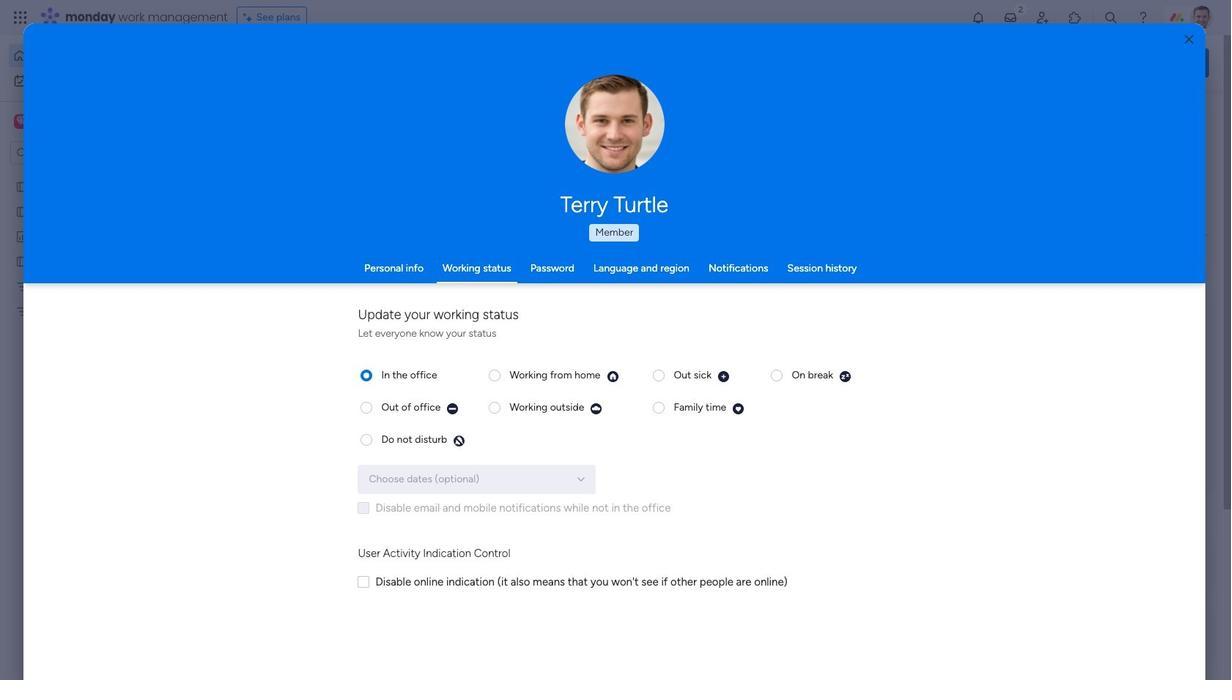 Task type: describe. For each thing, give the bounding box(es) containing it.
0 vertical spatial preview image
[[839, 370, 852, 383]]

2 vertical spatial preview image
[[453, 435, 466, 447]]

component image for public board image
[[484, 291, 498, 304]]

2 image
[[1014, 1, 1027, 17]]

1 vertical spatial preview image
[[447, 403, 459, 415]]

1 component image from the left
[[245, 291, 258, 304]]

close image
[[1185, 34, 1194, 45]]

terry turtle image
[[1190, 6, 1214, 29]]

2 workspace image from the left
[[16, 114, 26, 130]]

2 element
[[374, 552, 392, 569]]

select product image
[[13, 10, 28, 25]]

public dashboard image
[[15, 229, 29, 243]]

Search in workspace field
[[31, 145, 122, 162]]

component image for public dashboard icon
[[724, 291, 737, 304]]

help center element
[[989, 604, 1209, 663]]

1 workspace image from the left
[[14, 114, 29, 130]]

0 vertical spatial option
[[9, 44, 178, 67]]



Task type: vqa. For each thing, say whether or not it's contained in the screenshot.
the Help image
yes



Task type: locate. For each thing, give the bounding box(es) containing it.
preview image
[[606, 370, 619, 383], [717, 370, 730, 383], [590, 403, 603, 415], [732, 403, 745, 415]]

workspace selection element
[[14, 113, 122, 132]]

0 horizontal spatial add to favorites image
[[674, 268, 689, 282]]

getting started element
[[989, 534, 1209, 593]]

2 add to favorites image from the left
[[914, 268, 928, 282]]

2 horizontal spatial component image
[[724, 291, 737, 304]]

search everything image
[[1104, 10, 1118, 25]]

add to favorites image for public dashboard icon
[[914, 268, 928, 282]]

workspace image
[[14, 114, 29, 130], [16, 114, 26, 130]]

3 component image from the left
[[724, 291, 737, 304]]

add to favorites image for public board image
[[674, 268, 689, 282]]

public board image
[[15, 180, 29, 193], [15, 204, 29, 218], [15, 254, 29, 268], [245, 267, 261, 284]]

1 add to favorites image from the left
[[674, 268, 689, 282]]

option
[[9, 44, 178, 67], [9, 69, 178, 92], [0, 173, 187, 176]]

see plans image
[[243, 10, 256, 26]]

remove from favorites image
[[435, 268, 449, 282]]

1 vertical spatial option
[[9, 69, 178, 92]]

help image
[[1136, 10, 1151, 25]]

public dashboard image
[[724, 267, 740, 284]]

invite members image
[[1035, 10, 1050, 25]]

2 component image from the left
[[484, 291, 498, 304]]

quick search results list box
[[226, 137, 954, 511]]

preview image
[[839, 370, 852, 383], [447, 403, 459, 415], [453, 435, 466, 447]]

add to favorites image
[[674, 268, 689, 282], [914, 268, 928, 282]]

update feed image
[[1003, 10, 1018, 25]]

public board image
[[484, 267, 501, 284]]

notifications image
[[971, 10, 986, 25]]

1 horizontal spatial add to favorites image
[[914, 268, 928, 282]]

component image
[[245, 291, 258, 304], [484, 291, 498, 304], [724, 291, 737, 304]]

monday marketplace image
[[1068, 10, 1082, 25]]

list box
[[0, 171, 187, 521]]

dapulse x slim image
[[1187, 106, 1205, 124]]

1 horizontal spatial component image
[[484, 291, 498, 304]]

0 horizontal spatial component image
[[245, 291, 258, 304]]

2 vertical spatial option
[[0, 173, 187, 176]]



